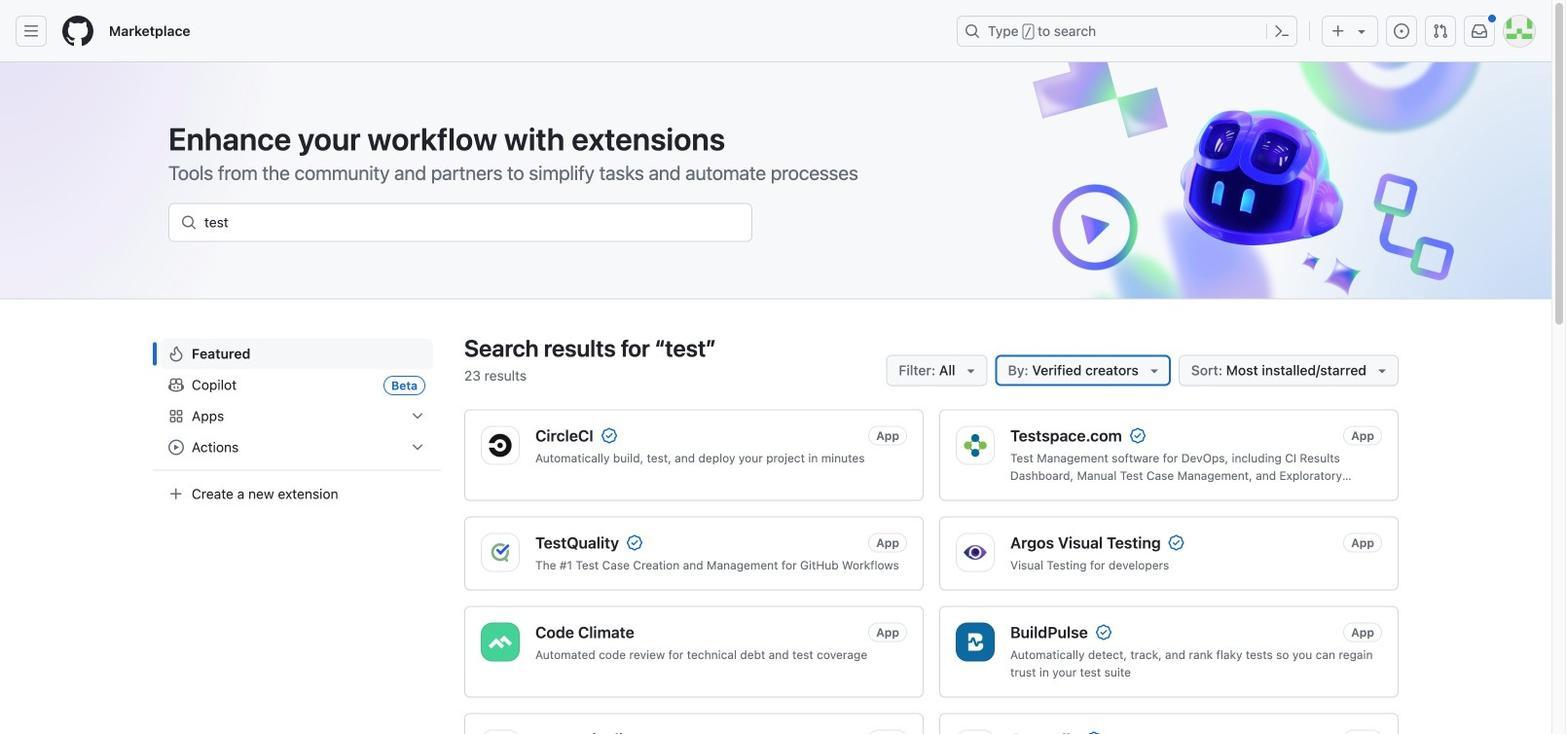 Task type: locate. For each thing, give the bounding box(es) containing it.
code climate logo image
[[489, 630, 512, 654]]

apps image
[[168, 408, 184, 424]]

1 vertical spatial sc 9kayk9 0 image
[[1096, 625, 1112, 640]]

sc 9kayk9 0 image
[[410, 408, 426, 424], [602, 428, 617, 444], [1130, 428, 1146, 444], [410, 440, 426, 455], [1169, 535, 1185, 551], [1087, 732, 1102, 734]]

circleci logo image
[[489, 434, 512, 457]]

sc 9kayk9 0 image for buildpulse logo
[[1096, 625, 1112, 640]]

command palette image
[[1275, 23, 1290, 39]]

flame image
[[168, 346, 184, 362]]

testquality logo image
[[489, 541, 512, 564]]

0 horizontal spatial sc 9kayk9 0 image
[[627, 535, 643, 551]]

0 vertical spatial sc 9kayk9 0 image
[[627, 535, 643, 551]]

inbox image
[[1472, 23, 1488, 39]]

sc 9kayk9 0 image
[[627, 535, 643, 551], [1096, 625, 1112, 640]]

argos visual testing logo image
[[964, 541, 987, 564]]

plus image
[[168, 486, 184, 502]]

issue opened image
[[1394, 23, 1410, 39]]

1 horizontal spatial sc 9kayk9 0 image
[[1096, 625, 1112, 640]]

triangle down image
[[1354, 23, 1370, 39]]



Task type: describe. For each thing, give the bounding box(es) containing it.
search image
[[181, 214, 197, 230]]

git pull request image
[[1433, 23, 1449, 39]]

sc 9kayk9 0 image for testquality logo
[[627, 535, 643, 551]]

copilot image
[[168, 377, 184, 393]]

Search Marketplace text field
[[204, 213, 752, 231]]

buildpulse logo image
[[964, 630, 987, 654]]

play image
[[168, 440, 184, 455]]

testspace.com logo image
[[964, 434, 987, 457]]

homepage image
[[62, 16, 93, 47]]



Task type: vqa. For each thing, say whether or not it's contained in the screenshot.
the table 'image' to the left
no



